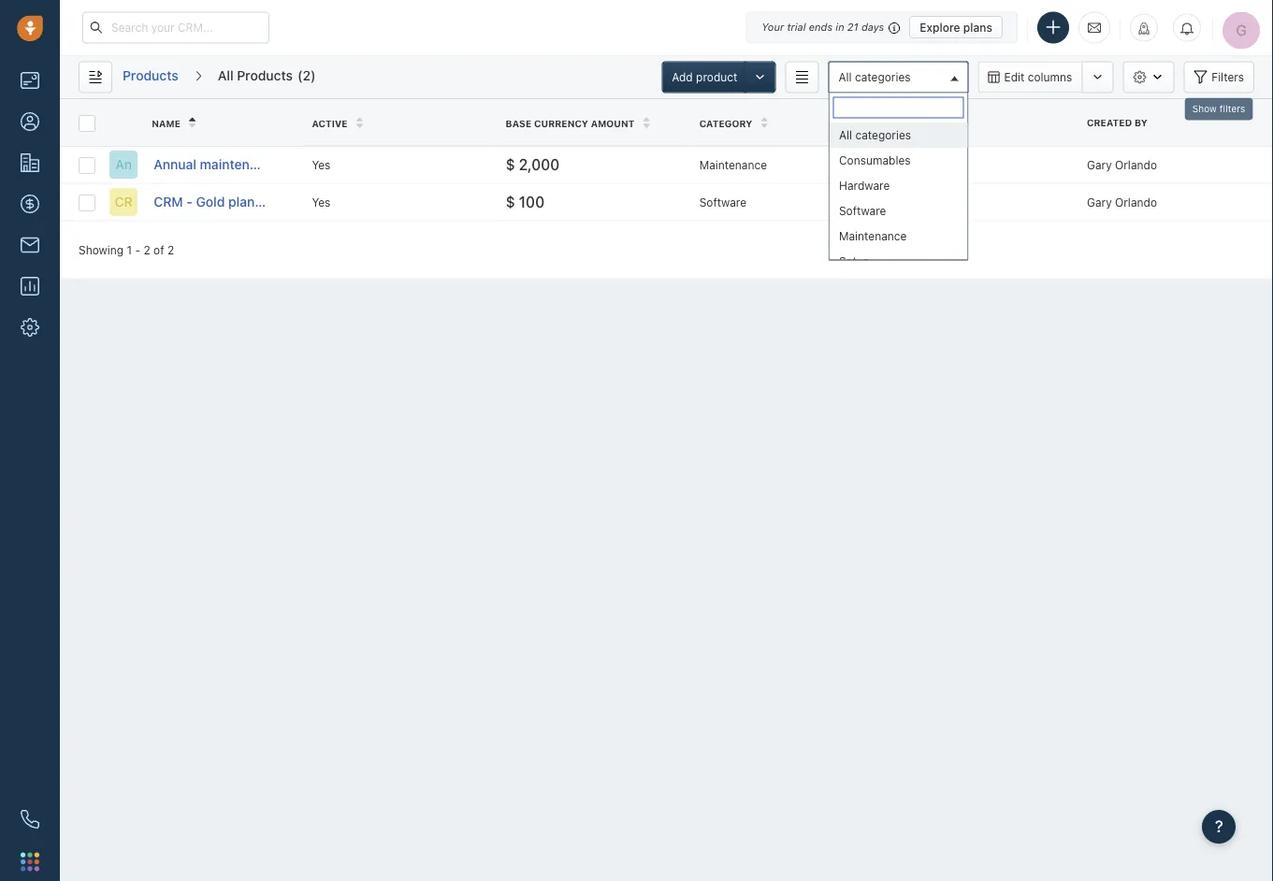 Task type: locate. For each thing, give the bounding box(es) containing it.
software option
[[829, 198, 968, 223]]

2 all categories from the top
[[839, 128, 911, 141]]

list box
[[829, 122, 968, 274]]

maintenance up setup
[[839, 229, 907, 242]]

currency
[[534, 118, 589, 128]]

of
[[154, 243, 164, 256]]

$ left 2,000
[[506, 156, 515, 173]]

months up 'hardware' option
[[904, 158, 943, 171]]

0 horizontal spatial -
[[135, 243, 140, 256]]

3
[[893, 158, 900, 171], [893, 196, 900, 209]]

all categories up consumables
[[839, 128, 911, 141]]

add
[[672, 71, 693, 84]]

show
[[1193, 103, 1217, 114]]

2 $ from the top
[[506, 193, 515, 211]]

1 vertical spatial maintenance
[[839, 229, 907, 242]]

add product button
[[662, 61, 748, 93]]

gary orlando
[[1087, 158, 1157, 171], [1087, 196, 1157, 209]]

1 gary from the top
[[1087, 158, 1112, 171]]

phone element
[[11, 801, 49, 838]]

months
[[904, 158, 943, 171], [904, 196, 943, 209]]

an
[[115, 157, 132, 172]]

maintenance down category at the right top of page
[[700, 158, 767, 171]]

2 3 from the top
[[893, 196, 900, 209]]

categories
[[855, 70, 911, 83], [855, 128, 911, 141]]

filters button
[[1184, 61, 1255, 93]]

1 orlando from the top
[[1115, 158, 1157, 171]]

list box containing all categories
[[829, 122, 968, 274]]

products up name
[[123, 68, 179, 83]]

2 gary orlando from the top
[[1087, 196, 1157, 209]]

in
[[836, 21, 845, 33]]

0 horizontal spatial products
[[123, 68, 179, 83]]

0 horizontal spatial 2
[[144, 243, 150, 256]]

yes right monthly
[[312, 196, 331, 209]]

0 vertical spatial gary
[[1087, 158, 1112, 171]]

1 gary orlando from the top
[[1087, 158, 1157, 171]]

gary
[[1087, 158, 1112, 171], [1087, 196, 1112, 209]]

1 vertical spatial 3 months ago
[[893, 196, 966, 209]]

1 vertical spatial categories
[[855, 128, 911, 141]]

1 vertical spatial gary orlando
[[1087, 196, 1157, 209]]

explore
[[920, 21, 961, 34]]

crm - gold plan monthly (sample)
[[154, 194, 367, 210]]

products left (
[[237, 68, 293, 83]]

orlando for $ 2,000
[[1115, 158, 1157, 171]]

created
[[1087, 117, 1132, 128], [893, 118, 939, 128]]

crm
[[154, 194, 183, 210]]

edit columns button
[[978, 61, 1082, 93]]

products
[[123, 68, 179, 83], [237, 68, 293, 83]]

1 horizontal spatial created
[[1087, 117, 1132, 128]]

0 vertical spatial ago
[[946, 158, 966, 171]]

- left gold
[[187, 194, 193, 210]]

crm - gold plan monthly (sample) link
[[154, 193, 367, 211]]

1 vertical spatial orlando
[[1115, 196, 1157, 209]]

trial
[[787, 21, 806, 33]]

0 vertical spatial months
[[904, 158, 943, 171]]

1
[[127, 243, 132, 256]]

yes up (sample)
[[312, 158, 331, 171]]

1 created from the left
[[1087, 117, 1132, 128]]

orlando
[[1115, 158, 1157, 171], [1115, 196, 1157, 209]]

3 months ago
[[893, 158, 966, 171], [893, 196, 966, 209]]

1 vertical spatial yes
[[312, 196, 331, 209]]

(sample)
[[312, 194, 367, 210]]

months for 100
[[904, 196, 943, 209]]

0 vertical spatial gary orlando
[[1087, 158, 1157, 171]]

2 orlando from the top
[[1115, 196, 1157, 209]]

1 horizontal spatial maintenance
[[839, 229, 907, 242]]

all
[[218, 68, 234, 83], [839, 70, 852, 83], [839, 128, 852, 141]]

categories for all categories dropdown button
[[855, 70, 911, 83]]

hardware
[[839, 179, 890, 192]]

ago
[[946, 158, 966, 171], [946, 196, 966, 209]]

maintenance
[[700, 158, 767, 171], [839, 229, 907, 242]]

created for created at
[[893, 118, 939, 128]]

1 $ from the top
[[506, 156, 515, 173]]

1 vertical spatial all categories
[[839, 128, 911, 141]]

months for 2,000
[[904, 158, 943, 171]]

2 3 months ago from the top
[[893, 196, 966, 209]]

2 months from the top
[[904, 196, 943, 209]]

1 all categories from the top
[[839, 70, 911, 83]]

1 horizontal spatial software
[[839, 204, 886, 217]]

freshworks switcher image
[[21, 853, 39, 871]]

2 ago from the top
[[946, 196, 966, 209]]

base
[[506, 118, 532, 128]]

1 vertical spatial $
[[506, 193, 515, 211]]

filters
[[1212, 71, 1244, 84]]

0 horizontal spatial created
[[893, 118, 939, 128]]

all categories option
[[829, 122, 968, 147]]

0 vertical spatial orlando
[[1115, 158, 1157, 171]]

yes
[[312, 158, 331, 171], [312, 196, 331, 209]]

all categories inside option
[[839, 128, 911, 141]]

1 categories from the top
[[855, 70, 911, 83]]

1 vertical spatial months
[[904, 196, 943, 209]]

2 horizontal spatial 2
[[303, 68, 311, 83]]

software
[[700, 196, 747, 209], [839, 204, 886, 217]]

ago for 100
[[946, 196, 966, 209]]

phone image
[[21, 810, 39, 829]]

edit
[[1004, 71, 1025, 84]]

software down "hardware"
[[839, 204, 886, 217]]

3 up maintenance option
[[893, 196, 900, 209]]

ago up maintenance option
[[946, 196, 966, 209]]

months up maintenance option
[[904, 196, 943, 209]]

1 months from the top
[[904, 158, 943, 171]]

created left 'by'
[[1087, 117, 1132, 128]]

gary for 100
[[1087, 196, 1112, 209]]

0 vertical spatial maintenance
[[700, 158, 767, 171]]

2 yes from the top
[[312, 196, 331, 209]]

gary orlando for 100
[[1087, 196, 1157, 209]]

maintenance option
[[829, 223, 968, 248]]

products link
[[122, 61, 179, 93]]

showing
[[79, 243, 124, 256]]

category
[[700, 118, 753, 128]]

gary orlando for 2,000
[[1087, 158, 1157, 171]]

Search your CRM... text field
[[82, 12, 269, 44]]

0 vertical spatial yes
[[312, 158, 331, 171]]

1 3 months ago from the top
[[893, 158, 966, 171]]

1 3 from the top
[[893, 158, 900, 171]]

all categories
[[839, 70, 911, 83], [839, 128, 911, 141]]

$ left 100
[[506, 193, 515, 211]]

0 vertical spatial -
[[187, 194, 193, 210]]

1 horizontal spatial products
[[237, 68, 293, 83]]

setup option
[[829, 248, 968, 274]]

2
[[303, 68, 311, 83], [144, 243, 150, 256], [167, 243, 174, 256]]

None search field
[[833, 97, 964, 118]]

$
[[506, 156, 515, 173], [506, 193, 515, 211]]

1 vertical spatial gary
[[1087, 196, 1112, 209]]

0 vertical spatial 3
[[893, 158, 900, 171]]

0 vertical spatial categories
[[855, 70, 911, 83]]

setup
[[839, 255, 870, 268]]

1 vertical spatial ago
[[946, 196, 966, 209]]

3 up 'hardware' option
[[893, 158, 900, 171]]

3 months ago up maintenance option
[[893, 196, 966, 209]]

2 categories from the top
[[855, 128, 911, 141]]

1 horizontal spatial -
[[187, 194, 193, 210]]

categories up consumables
[[855, 128, 911, 141]]

categories inside dropdown button
[[855, 70, 911, 83]]

ago down at
[[946, 158, 966, 171]]

1 vertical spatial -
[[135, 243, 140, 256]]

show filters tooltip
[[1185, 98, 1253, 125]]

1 vertical spatial 3
[[893, 196, 900, 209]]

0 vertical spatial $
[[506, 156, 515, 173]]

-
[[187, 194, 193, 210], [135, 243, 140, 256]]

all up consumables
[[839, 128, 852, 141]]

your
[[762, 21, 784, 33]]

0 horizontal spatial software
[[700, 196, 747, 209]]

yes for $ 100
[[312, 196, 331, 209]]

amount
[[591, 118, 635, 128]]

3 months ago up 'hardware' option
[[893, 158, 966, 171]]

2 created from the left
[[893, 118, 939, 128]]

software down category at the right top of page
[[700, 196, 747, 209]]

all down in
[[839, 70, 852, 83]]

categories down days
[[855, 70, 911, 83]]

1 ago from the top
[[946, 158, 966, 171]]

all categories down days
[[839, 70, 911, 83]]

created left at
[[893, 118, 939, 128]]

0 vertical spatial 3 months ago
[[893, 158, 966, 171]]

1 yes from the top
[[312, 158, 331, 171]]

0 vertical spatial all categories
[[839, 70, 911, 83]]

all categories inside dropdown button
[[839, 70, 911, 83]]

2 gary from the top
[[1087, 196, 1112, 209]]

21
[[848, 21, 859, 33]]

- right 1
[[135, 243, 140, 256]]

categories inside option
[[855, 128, 911, 141]]

explore plans link
[[910, 16, 1003, 38]]

all categories for list box containing all categories
[[839, 128, 911, 141]]



Task type: describe. For each thing, give the bounding box(es) containing it.
2 for )
[[303, 68, 311, 83]]

filters
[[1220, 103, 1246, 114]]

active
[[312, 118, 348, 128]]

explore plans
[[920, 21, 993, 34]]

all products ( 2 )
[[218, 68, 316, 83]]

$ for $ 100
[[506, 193, 515, 211]]

by
[[1135, 117, 1148, 128]]

$ 100
[[506, 193, 545, 211]]

2 products from the left
[[237, 68, 293, 83]]

add product
[[672, 71, 738, 84]]

all categories button
[[829, 61, 969, 93]]

(
[[298, 68, 303, 83]]

3 for 100
[[893, 196, 900, 209]]

at
[[941, 118, 954, 128]]

yes for $ 2,000
[[312, 158, 331, 171]]

$ for $ 2,000
[[506, 156, 515, 173]]

1 horizontal spatial 2
[[167, 243, 174, 256]]

consumables
[[839, 153, 910, 167]]

your trial ends in 21 days
[[762, 21, 884, 33]]

plans
[[964, 21, 993, 34]]

created by
[[1087, 117, 1148, 128]]

all categories for all categories dropdown button
[[839, 70, 911, 83]]

3 months ago for $ 2,000
[[893, 158, 966, 171]]

100
[[519, 193, 545, 211]]

$ 2,000
[[506, 156, 560, 173]]

categories for list box containing all categories
[[855, 128, 911, 141]]

plan
[[228, 194, 255, 210]]

ends
[[809, 21, 833, 33]]

maintenance inside option
[[839, 229, 907, 242]]

monthly
[[258, 194, 308, 210]]

cr
[[115, 194, 133, 210]]

2,000
[[519, 156, 560, 173]]

show filters
[[1193, 103, 1246, 114]]

orlando for $ 100
[[1115, 196, 1157, 209]]

product
[[696, 71, 738, 84]]

edit columns
[[1004, 71, 1073, 84]]

consumables option
[[829, 147, 968, 173]]

ago for 2,000
[[946, 158, 966, 171]]

columns
[[1028, 71, 1073, 84]]

base currency amount
[[506, 118, 635, 128]]

3 months ago for $ 100
[[893, 196, 966, 209]]

email image
[[1088, 20, 1101, 35]]

all inside dropdown button
[[839, 70, 852, 83]]

0 horizontal spatial maintenance
[[700, 158, 767, 171]]

)
[[311, 68, 316, 83]]

created at
[[893, 118, 954, 128]]

3 for 2,000
[[893, 158, 900, 171]]

days
[[862, 21, 884, 33]]

software inside option
[[839, 204, 886, 217]]

2 for of
[[144, 243, 150, 256]]

1 products from the left
[[123, 68, 179, 83]]

name
[[152, 118, 181, 128]]

all inside option
[[839, 128, 852, 141]]

- inside crm - gold plan monthly (sample) link
[[187, 194, 193, 210]]

showing 1 - 2 of 2
[[79, 243, 174, 256]]

gold
[[196, 194, 225, 210]]

gary for 2,000
[[1087, 158, 1112, 171]]

all down the 'search your crm...' text field
[[218, 68, 234, 83]]

hardware option
[[829, 173, 968, 198]]

created for created by
[[1087, 117, 1132, 128]]



Task type: vqa. For each thing, say whether or not it's contained in the screenshot.
bottommost All Categories
yes



